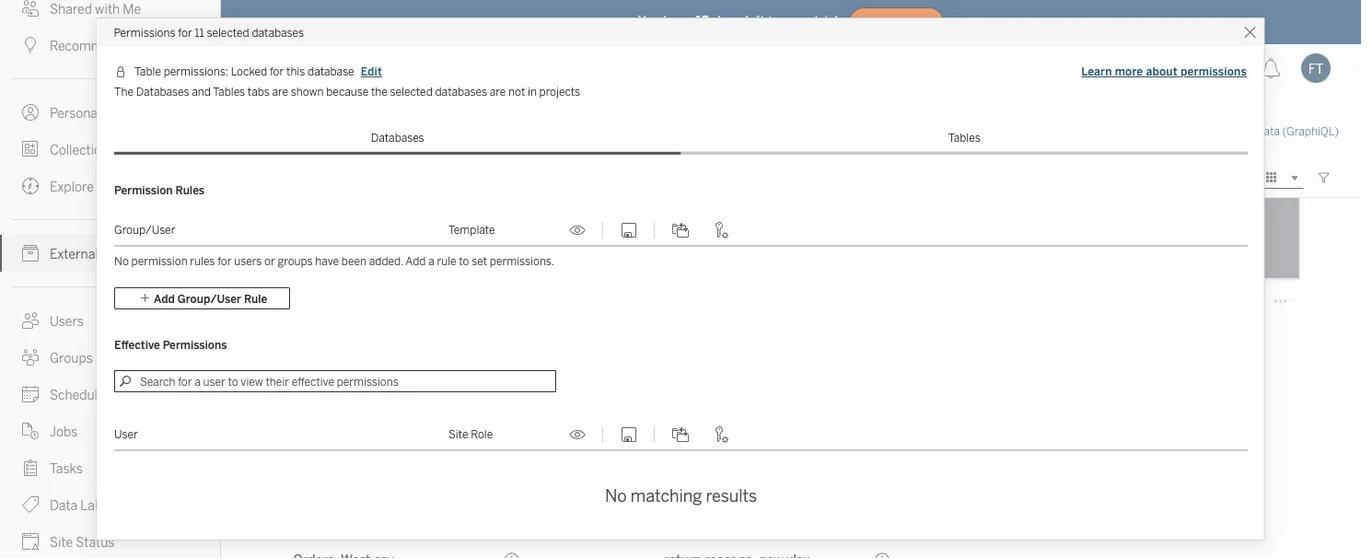 Task type: vqa. For each thing, say whether or not it's contained in the screenshot.
the top Extract
no



Task type: locate. For each thing, give the bounding box(es) containing it.
been
[[341, 255, 366, 268]]

0 vertical spatial site
[[448, 428, 468, 441]]

site for site status
[[50, 535, 73, 550]]

effective
[[114, 338, 159, 352]]

0 horizontal spatial no
[[114, 255, 128, 268]]

1 horizontal spatial databases
[[435, 85, 487, 99]]

groups link
[[0, 339, 220, 376]]

1 horizontal spatial are
[[489, 85, 505, 99]]

group/user
[[114, 223, 175, 237]]

permissions right 'effective'
[[162, 338, 227, 352]]

0 horizontal spatial selected
[[207, 26, 249, 39]]

left
[[745, 14, 765, 29]]

file left the orders_east.xlsx
[[1095, 235, 1113, 249]]

orders_south_2015.csv
[[386, 235, 503, 249]]

space
[[104, 105, 140, 121]]

databases
[[135, 85, 189, 99], [370, 131, 424, 145]]

in inside learn more about permissions the databases and tables tabs are shown because the selected databases are not in projects
[[527, 85, 536, 99]]

external assets down group/user
[[50, 246, 140, 262]]

external
[[243, 115, 326, 141], [50, 246, 98, 262]]

permissions down 'me' at top left
[[114, 26, 175, 39]]

external down shown
[[243, 115, 326, 141]]

file right matching
[[706, 494, 723, 507]]

1 vertical spatial selected
[[390, 85, 432, 99]]

are left not
[[489, 85, 505, 99]]

set permissions image
[[709, 222, 731, 239]]

0 horizontal spatial tables
[[212, 85, 245, 99]]

external assets down shown
[[243, 115, 398, 141]]

for for rules
[[217, 255, 231, 268]]

tables
[[212, 85, 245, 99], [948, 131, 980, 145]]

0 vertical spatial external assets
[[243, 115, 398, 141]]

path: left the orders_east.xlsx
[[1115, 235, 1141, 249]]

file path: orders_east.xlsx
[[1095, 235, 1228, 249]]

1 horizontal spatial selected
[[390, 85, 432, 99]]

path: for quota.xlsx
[[760, 235, 786, 249]]

1 vertical spatial external
[[50, 246, 98, 262]]

matching
[[630, 486, 702, 506]]

path: left quota.xlsx
[[760, 235, 786, 249]]

0 horizontal spatial assets
[[101, 246, 140, 262]]

0 horizontal spatial external
[[50, 246, 98, 262]]

permissions
[[114, 26, 175, 39], [162, 338, 227, 352]]

file right set permissions image
[[740, 235, 758, 249]]

1 horizontal spatial site
[[448, 428, 468, 441]]

no left permission at left
[[114, 255, 128, 268]]

jobs link
[[0, 413, 220, 449]]

personal
[[50, 105, 101, 121]]

0 vertical spatial for
[[178, 26, 192, 39]]

1 vertical spatial have
[[315, 255, 339, 268]]

site left the role
[[448, 428, 468, 441]]

1 vertical spatial external assets
[[50, 246, 140, 262]]

edit
[[360, 65, 382, 78]]

are
[[272, 85, 288, 99], [489, 85, 505, 99]]

permission
[[114, 184, 172, 197]]

1 vertical spatial in
[[527, 85, 536, 99]]

databases down table
[[135, 85, 189, 99]]

learn
[[1081, 65, 1112, 78]]

0 horizontal spatial in
[[527, 85, 536, 99]]

you
[[638, 14, 660, 29]]

1 vertical spatial no
[[604, 486, 626, 506]]

template
[[448, 223, 495, 237]]

1 vertical spatial permissions
[[162, 338, 227, 352]]

learn more about permissions the databases and tables tabs are shown because the selected databases are not in projects
[[114, 65, 1246, 99]]

have left 13
[[663, 14, 692, 29]]

0 horizontal spatial databases
[[135, 85, 189, 99]]

because
[[326, 85, 368, 99]]

external down explore
[[50, 246, 98, 262]]

overwrite image
[[617, 426, 640, 443]]

data labels
[[50, 498, 119, 513]]

in right not
[[527, 85, 536, 99]]

0 vertical spatial no
[[114, 255, 128, 268]]

assets down "the"
[[331, 115, 398, 141]]

file up the "been"
[[337, 235, 355, 249]]

shown
[[290, 85, 323, 99]]

1 vertical spatial for
[[269, 65, 283, 78]]

0 horizontal spatial are
[[272, 85, 288, 99]]

permissions
[[1180, 65, 1246, 78]]

permissions for 11 selected databases dialog
[[97, 18, 1264, 558]]

for right rules
[[217, 255, 231, 268]]

2 are from the left
[[489, 85, 505, 99]]

shared
[[50, 1, 92, 17]]

me
[[123, 1, 141, 17]]

1 vertical spatial databases
[[435, 85, 487, 99]]

path: up added.
[[358, 235, 384, 249]]

are right tabs
[[272, 85, 288, 99]]

permissions:
[[163, 65, 228, 78]]

0 vertical spatial selected
[[207, 26, 249, 39]]

overwrite image
[[617, 222, 640, 239]]

not
[[508, 85, 525, 99]]

explore
[[50, 179, 94, 194]]

site inside "permissions for 11 selected databases" dialog
[[448, 428, 468, 441]]

0 vertical spatial tables
[[212, 85, 245, 99]]

assets
[[331, 115, 398, 141], [101, 246, 140, 262]]

database
[[307, 65, 354, 78]]

1 vertical spatial assets
[[101, 246, 140, 262]]

2 vertical spatial for
[[217, 255, 231, 268]]

1 horizontal spatial tables
[[948, 131, 980, 145]]

0 vertical spatial external
[[243, 115, 326, 141]]

0 horizontal spatial external assets
[[50, 246, 140, 262]]

have inside "permissions for 11 selected databases" dialog
[[315, 255, 339, 268]]

1 horizontal spatial have
[[663, 14, 692, 29]]

site left status
[[50, 535, 73, 550]]

no left matching
[[604, 486, 626, 506]]

have
[[663, 14, 692, 29], [315, 255, 339, 268]]

1 horizontal spatial external assets
[[243, 115, 398, 141]]

selected right 11 at the top left
[[207, 26, 249, 39]]

no
[[114, 255, 128, 268], [604, 486, 626, 506]]

selected right "the"
[[390, 85, 432, 99]]

permission
[[131, 255, 187, 268]]

file for file path: orders_south_2015.csv
[[337, 235, 355, 249]]

file path: orders_south_2015.csv
[[337, 235, 503, 249]]

selected
[[207, 26, 249, 39], [390, 85, 432, 99]]

1 vertical spatial databases
[[370, 131, 424, 145]]

quota.xlsx
[[789, 235, 842, 249]]

role
[[470, 428, 492, 441]]

file path: return reasons_new.xlsx
[[706, 494, 876, 507]]

the
[[114, 85, 133, 99]]

1 vertical spatial tables
[[948, 131, 980, 145]]

0 vertical spatial assets
[[331, 115, 398, 141]]

days
[[713, 14, 742, 29]]

for
[[178, 26, 192, 39], [269, 65, 283, 78], [217, 255, 231, 268]]

this
[[286, 65, 305, 78]]

1 horizontal spatial external
[[243, 115, 326, 141]]

path: for orders_south_2015.csv
[[358, 235, 384, 249]]

assets down group/user
[[101, 246, 140, 262]]

move image
[[669, 222, 691, 239]]

table permissions: locked for this database
[[134, 65, 354, 78]]

edit link
[[359, 63, 383, 81]]

1 horizontal spatial no
[[604, 486, 626, 506]]

file path: quota.xlsx
[[740, 235, 842, 249]]

0 vertical spatial databases
[[135, 85, 189, 99]]

1 horizontal spatial databases
[[370, 131, 424, 145]]

file
[[337, 235, 355, 249], [740, 235, 758, 249], [1095, 235, 1113, 249], [706, 494, 723, 507]]

for left 11 at the top left
[[178, 26, 192, 39]]

permission rules
[[114, 184, 204, 197]]

path: left the return
[[726, 494, 752, 507]]

2 horizontal spatial for
[[269, 65, 283, 78]]

0 vertical spatial databases
[[252, 26, 304, 39]]

query metadata (graphiql) link
[[1198, 125, 1339, 138]]

reasons_new.xlsx
[[788, 494, 876, 507]]

1 vertical spatial site
[[50, 535, 73, 550]]

0 horizontal spatial have
[[315, 255, 339, 268]]

11
[[195, 26, 204, 39]]

in right the left
[[769, 14, 780, 29]]

have left the "been"
[[315, 255, 339, 268]]

databases inside permissions tab list
[[370, 131, 424, 145]]

databases up "this"
[[252, 26, 304, 39]]

0 vertical spatial in
[[769, 14, 780, 29]]

site status link
[[0, 523, 220, 558]]

query metadata (graphiql)
[[1198, 125, 1339, 138]]

0 horizontal spatial for
[[178, 26, 192, 39]]

for left "this"
[[269, 65, 283, 78]]

1 horizontal spatial for
[[217, 255, 231, 268]]

databases
[[252, 26, 304, 39], [435, 85, 487, 99]]

0 vertical spatial have
[[663, 14, 692, 29]]

site inside site status "link"
[[50, 535, 73, 550]]

set permissions image
[[709, 426, 731, 443]]

0 horizontal spatial site
[[50, 535, 73, 550]]

databases down "the"
[[370, 131, 424, 145]]

databases inside learn more about permissions the databases and tables tabs are shown because the selected databases are not in projects
[[135, 85, 189, 99]]

tabs
[[247, 85, 269, 99]]

databases left not
[[435, 85, 487, 99]]



Task type: describe. For each thing, give the bounding box(es) containing it.
about
[[1146, 65, 1177, 78]]

path: for orders_east.xlsx
[[1115, 235, 1141, 249]]

collections
[[50, 142, 115, 157]]

file for file path: quota.xlsx
[[740, 235, 758, 249]]

file for file path: orders_east.xlsx
[[1095, 235, 1113, 249]]

explore link
[[0, 168, 220, 204]]

now
[[896, 16, 921, 28]]

results
[[705, 486, 757, 506]]

rules
[[190, 255, 214, 268]]

jobs
[[50, 424, 78, 439]]

projects
[[539, 85, 580, 99]]

you have 13 days left in your trial.
[[638, 14, 842, 29]]

personal space link
[[0, 94, 220, 131]]

set
[[471, 255, 487, 268]]

1 horizontal spatial in
[[769, 14, 780, 29]]

metadata
[[1231, 125, 1280, 138]]

users
[[234, 255, 261, 268]]

move image
[[669, 426, 691, 443]]

added.
[[369, 255, 403, 268]]

schedules link
[[0, 376, 220, 413]]

query
[[1198, 125, 1229, 138]]

buy
[[872, 16, 893, 28]]

Search for a user to view their effective permissions text field
[[114, 370, 556, 392]]

return
[[755, 494, 786, 507]]

rules
[[175, 184, 204, 197]]

permissions.
[[489, 255, 554, 268]]

recommendations
[[50, 38, 161, 53]]

tables inside permissions tab list
[[948, 131, 980, 145]]

1 are from the left
[[272, 85, 288, 99]]

user
[[114, 428, 137, 441]]

external assets link
[[0, 235, 220, 272]]

data labels link
[[0, 486, 220, 523]]

recommendations link
[[0, 27, 220, 64]]

0 horizontal spatial databases
[[252, 26, 304, 39]]

1 horizontal spatial assets
[[331, 115, 398, 141]]

groups
[[50, 350, 93, 366]]

0 vertical spatial permissions
[[114, 26, 175, 39]]

orders_east.xlsx
[[1144, 235, 1228, 249]]

and
[[191, 85, 210, 99]]

permissions tab list
[[114, 122, 1247, 155]]

view image
[[566, 426, 588, 443]]

site role
[[448, 428, 492, 441]]

or
[[264, 255, 275, 268]]

path: for return
[[726, 494, 752, 507]]

data
[[50, 498, 78, 513]]

locked
[[230, 65, 267, 78]]

13
[[696, 14, 709, 29]]

groups
[[277, 255, 312, 268]]

learn more about permissions link
[[1080, 63, 1247, 81]]

shared with me link
[[0, 0, 220, 27]]

trial.
[[814, 14, 842, 29]]

for for locked
[[269, 65, 283, 78]]

tasks
[[50, 461, 83, 476]]

with
[[95, 1, 120, 17]]

(graphiql)
[[1282, 125, 1339, 138]]

status
[[76, 535, 115, 550]]

collections link
[[0, 131, 220, 168]]

rule
[[436, 255, 456, 268]]

to
[[458, 255, 469, 268]]

view image
[[566, 222, 588, 239]]

no for no permission rules for users or groups have been added. add a rule to set permissions.
[[114, 255, 128, 268]]

no matching results
[[604, 486, 757, 506]]

buy now button
[[849, 7, 944, 37]]

assets inside external assets link
[[101, 246, 140, 262]]

add
[[405, 255, 425, 268]]

site for site role
[[448, 428, 468, 441]]

no for no matching results
[[604, 486, 626, 506]]

tasks link
[[0, 449, 220, 486]]

the
[[371, 85, 387, 99]]

no permission rules for users or groups have been added. add a rule to set permissions.
[[114, 255, 554, 268]]

effective permissions
[[114, 338, 227, 352]]

file for file path: return reasons_new.xlsx
[[706, 494, 723, 507]]

schedules
[[50, 387, 111, 402]]

tables inside learn more about permissions the databases and tables tabs are shown because the selected databases are not in projects
[[212, 85, 245, 99]]

personal space
[[50, 105, 140, 121]]

permissions for 11 selected databases
[[114, 26, 304, 39]]

a
[[428, 255, 434, 268]]

selected inside learn more about permissions the databases and tables tabs are shown because the selected databases are not in projects
[[390, 85, 432, 99]]

site status
[[50, 535, 115, 550]]

table
[[134, 65, 161, 78]]

users
[[50, 314, 84, 329]]

more
[[1115, 65, 1143, 78]]

buy now
[[872, 16, 921, 28]]

labels
[[80, 498, 119, 513]]

databases inside learn more about permissions the databases and tables tabs are shown because the selected databases are not in projects
[[435, 85, 487, 99]]

your
[[783, 14, 810, 29]]

users link
[[0, 302, 220, 339]]



